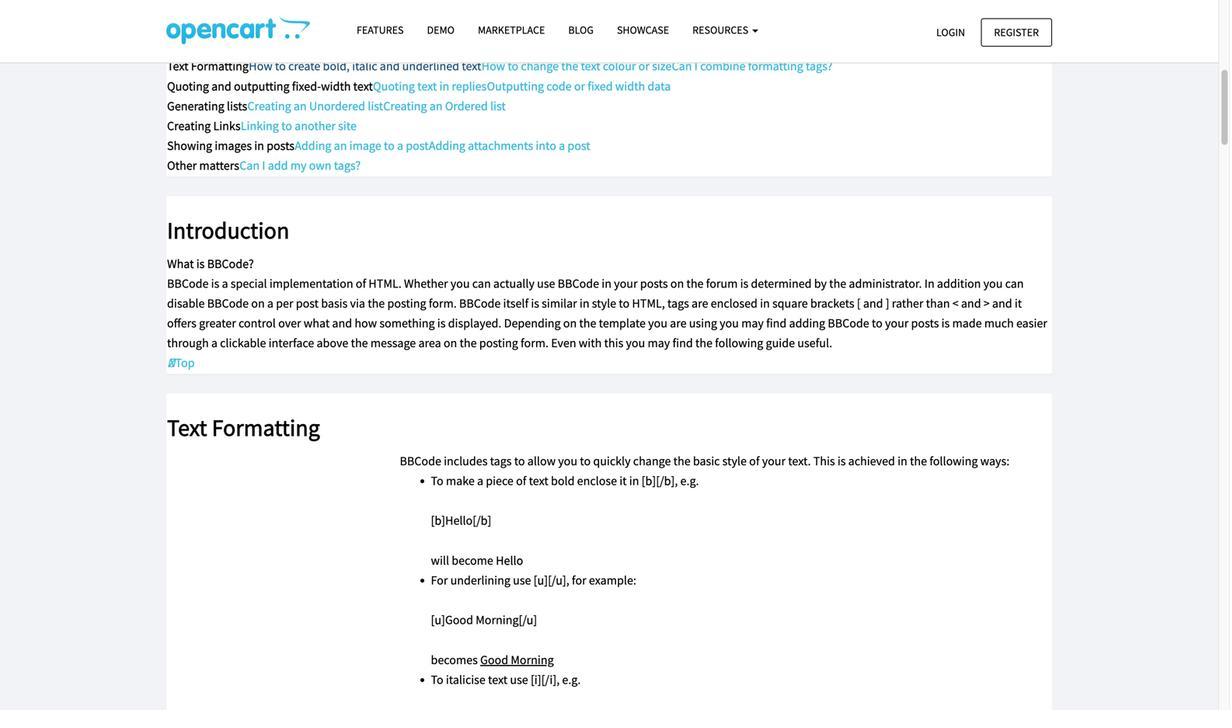 Task type: vqa. For each thing, say whether or not it's contained in the screenshot.
topmost 17,
no



Task type: describe. For each thing, give the bounding box(es) containing it.
1 vertical spatial change
[[633, 454, 671, 469]]

[/u]
[[519, 613, 537, 628]]

will
[[431, 553, 449, 569]]

clickable
[[220, 336, 266, 351]]

even
[[551, 336, 577, 351]]

to up outputting
[[508, 58, 519, 74]]

on right area
[[444, 336, 457, 351]]

offers
[[167, 316, 197, 331]]

text down allow
[[529, 473, 549, 489]]

2 text from the top
[[167, 413, 207, 442]]

per
[[276, 296, 294, 311]]

0 horizontal spatial creating
[[167, 118, 211, 134]]

0 vertical spatial ,
[[675, 473, 678, 489]]

2 can from the left
[[1006, 276, 1024, 291]]

whether
[[404, 276, 448, 291]]

for
[[431, 573, 448, 588]]

implementation
[[270, 276, 353, 291]]

0 vertical spatial e.g.
[[681, 473, 699, 489]]

and left ] at the top of page
[[864, 296, 884, 311]]

to down what is bbcode? link
[[275, 58, 286, 74]]

2 vertical spatial your
[[762, 454, 786, 469]]

administrator.
[[849, 276, 923, 291]]

text down underlined
[[418, 78, 437, 94]]

on left forum
[[671, 276, 684, 291]]

the right by
[[830, 276, 847, 291]]

lists
[[227, 98, 247, 114]]

demo
[[427, 23, 455, 37]]

introduction for introduction what is bbcode? text formatting how to create bold, italic and underlined text how to change the text colour or size can i combine formatting tags? quoting and outputting fixed-width text quoting text in replies outputting code or fixed width data generating lists creating an unordered list creating an ordered list creating links linking to another site showing images in posts adding an image to a post adding attachments into a post other matters can i add my own tags?
[[167, 39, 232, 54]]

linking
[[241, 118, 279, 134]]

what is bbcode? bbcode is a special implementation of html. whether you can actually use bbcode in your posts on the forum is determined by the administrator. in addition you can disable bbcode on a per post basis via the posting form. bbcode itself is similar in style to html, tags are enclosed in square brackets [ and ] rather than < and > and it offers greater control over what and how something is displayed. depending on the template you are using you may find adding bbcode to your posts is made much easier through a clickable interface above the message area on the posting form. even with this you may find the following guide useful.
[[167, 256, 1048, 351]]

depending
[[504, 316, 561, 331]]

marketplace link
[[466, 16, 557, 44]]

to left allow
[[514, 454, 525, 469]]

text down italic
[[354, 78, 373, 94]]

displayed.
[[448, 316, 502, 331]]

via
[[350, 296, 365, 311]]

html,
[[632, 296, 665, 311]]

is right itself
[[531, 296, 540, 311]]

a left per
[[267, 296, 274, 311]]

is up "enclosed"
[[741, 276, 749, 291]]

adding attachments into a post link
[[429, 138, 591, 154]]

[i][/i]
[[531, 672, 557, 688]]

addition
[[938, 276, 982, 291]]

on up control
[[251, 296, 265, 311]]

1 vertical spatial tags?
[[334, 158, 361, 174]]

2 quoting from the left
[[373, 78, 415, 94]]

will become hello
[[431, 553, 523, 569]]

with
[[579, 336, 602, 351]]

chevron circle up image
[[167, 355, 175, 371]]

0 horizontal spatial hello
[[446, 513, 473, 529]]

1 quoting from the left
[[167, 78, 209, 94]]

outputting
[[234, 78, 290, 94]]

matters
[[199, 158, 239, 174]]

morning for [u] good morning [/u]
[[476, 613, 519, 628]]

fixed-
[[292, 78, 321, 94]]

creating an ordered list link
[[383, 98, 506, 114]]

[b][/b]
[[642, 473, 675, 489]]

1 vertical spatial formatting
[[212, 413, 320, 442]]

in right similar
[[580, 296, 590, 311]]

how to create bold, italic and underlined text link
[[249, 58, 482, 74]]

a left special on the left of the page
[[222, 276, 228, 291]]

following inside "what is bbcode? bbcode is a special implementation of html. whether you can actually use bbcode in your posts on the forum is determined by the administrator. in addition you can disable bbcode on a per post basis via the posting form. bbcode itself is similar in style to html, tags are enclosed in square brackets [ and ] rather than < and > and it offers greater control over what and how something is displayed. depending on the template you are using you may find adding bbcode to your posts is made much easier through a clickable interface above the message area on the posting form. even with this you may find the following guide useful."
[[715, 336, 764, 351]]

into
[[536, 138, 557, 154]]

login link
[[924, 18, 979, 47]]

register
[[995, 25, 1039, 39]]

showcase
[[617, 23, 670, 37]]

it inside "what is bbcode? bbcode is a special implementation of html. whether you can actually use bbcode in your posts on the forum is determined by the administrator. in addition you can disable bbcode on a per post basis via the posting form. bbcode itself is similar in style to html, tags are enclosed in square brackets [ and ] rather than < and > and it offers greater control over what and how something is displayed. depending on the template you are using you may find adding bbcode to your posts is made much easier through a clickable interface above the message area on the posting form. even with this you may find the following guide useful."
[[1015, 296, 1023, 311]]

this
[[814, 454, 835, 469]]

text up the 'fixed'
[[581, 58, 601, 74]]

on up even
[[564, 316, 577, 331]]

text down becomes good morning
[[488, 672, 508, 688]]

1 vertical spatial posting
[[480, 336, 518, 351]]

to for to italicise text use [i][/i] , e.g.
[[431, 672, 444, 688]]

<
[[953, 296, 959, 311]]

resources link
[[681, 16, 770, 44]]

what is bbcode? link
[[233, 39, 319, 54]]

made
[[953, 316, 982, 331]]

colour
[[603, 58, 636, 74]]

bbcode up displayed.
[[459, 296, 501, 311]]

2 adding from the left
[[429, 138, 466, 154]]

can i combine formatting tags? link
[[672, 58, 833, 74]]

site
[[338, 118, 357, 134]]

underlining
[[451, 573, 511, 588]]

a right into
[[559, 138, 565, 154]]

is down than
[[942, 316, 950, 331]]

basis
[[321, 296, 348, 311]]

interface
[[269, 336, 314, 351]]

in left square
[[760, 296, 770, 311]]

using
[[689, 316, 718, 331]]

bbcode down [ at the top of page
[[828, 316, 870, 331]]

brackets
[[811, 296, 855, 311]]

square
[[773, 296, 808, 311]]

quoting text in replies link
[[373, 78, 487, 94]]

0 vertical spatial or
[[639, 58, 650, 74]]

0 vertical spatial tags?
[[806, 58, 833, 74]]

1 adding from the left
[[295, 138, 332, 154]]

attachments
[[468, 138, 533, 154]]

text formatting
[[167, 413, 320, 442]]

0 horizontal spatial may
[[648, 336, 670, 351]]

1 horizontal spatial following
[[930, 454, 978, 469]]

0 vertical spatial form.
[[429, 296, 457, 311]]

1 horizontal spatial hello
[[496, 553, 523, 569]]

1 horizontal spatial style
[[723, 454, 747, 469]]

this
[[605, 336, 624, 351]]

can i add my own tags? link
[[240, 158, 361, 174]]

1 horizontal spatial creating
[[248, 98, 291, 114]]

similar
[[542, 296, 577, 311]]

0 vertical spatial can
[[672, 58, 692, 74]]

1 vertical spatial tags
[[490, 454, 512, 469]]

a down greater
[[211, 336, 218, 351]]

something
[[380, 316, 435, 331]]

you down html,
[[649, 316, 668, 331]]

is inside introduction what is bbcode? text formatting how to create bold, italic and underlined text how to change the text colour or size can i combine formatting tags? quoting and outputting fixed-width text quoting text in replies outputting code or fixed width data generating lists creating an unordered list creating an ordered list creating links linking to another site showing images in posts adding an image to a post adding attachments into a post other matters can i add my own tags?
[[262, 39, 270, 54]]

good for becomes
[[480, 653, 509, 668]]

adding
[[790, 316, 826, 331]]

1 vertical spatial or
[[574, 78, 586, 94]]

2 vertical spatial posts
[[912, 316, 940, 331]]

bbcode left includes
[[400, 454, 442, 469]]

to up enclose
[[580, 454, 591, 469]]

1 horizontal spatial are
[[692, 296, 709, 311]]

over
[[278, 316, 301, 331]]

in up template
[[602, 276, 612, 291]]

you right this
[[626, 336, 646, 351]]

make
[[446, 473, 475, 489]]

to down administrator. on the right
[[872, 316, 883, 331]]

area
[[419, 336, 441, 351]]

introduction for introduction
[[167, 216, 289, 245]]

bbcode? inside "what is bbcode? bbcode is a special implementation of html. whether you can actually use bbcode in your posts on the forum is determined by the administrator. in addition you can disable bbcode on a per post basis via the posting form. bbcode itself is similar in style to html, tags are enclosed in square brackets [ and ] rather than < and > and it offers greater control over what and how something is displayed. depending on the template you are using you may find adding bbcode to your posts is made much easier through a clickable interface above the message area on the posting form. even with this you may find the following guide useful."
[[207, 256, 254, 272]]

use inside "what is bbcode? bbcode is a special implementation of html. whether you can actually use bbcode in your posts on the forum is determined by the administrator. in addition you can disable bbcode on a per post basis via the posting form. bbcode itself is similar in style to html, tags are enclosed in square brackets [ and ] rather than < and > and it offers greater control over what and how something is displayed. depending on the template you are using you may find adding bbcode to your posts is made much easier through a clickable interface above the message area on the posting form. even with this you may find the following guide useful."
[[537, 276, 555, 291]]

guide
[[766, 336, 795, 351]]

size
[[652, 58, 672, 74]]

my
[[291, 158, 307, 174]]

0 horizontal spatial i
[[262, 158, 266, 174]]

add
[[268, 158, 288, 174]]

to up template
[[619, 296, 630, 311]]

change inside introduction what is bbcode? text formatting how to create bold, italic and underlined text how to change the text colour or size can i combine formatting tags? quoting and outputting fixed-width text quoting text in replies outputting code or fixed width data generating lists creating an unordered list creating an ordered list creating links linking to another site showing images in posts adding an image to a post adding attachments into a post other matters can i add my own tags?
[[521, 58, 559, 74]]

to right linking
[[282, 118, 292, 134]]

greater
[[199, 316, 236, 331]]

fixed
[[588, 78, 613, 94]]

in
[[925, 276, 935, 291]]

and right >
[[993, 296, 1013, 311]]

morning for becomes good morning
[[511, 653, 554, 668]]

bbcode up similar
[[558, 276, 600, 291]]

1 vertical spatial use
[[513, 573, 531, 588]]

example:
[[589, 573, 637, 588]]

in left [b][/b]
[[630, 473, 639, 489]]

0 horizontal spatial ,
[[557, 672, 560, 688]]

1 vertical spatial posts
[[640, 276, 668, 291]]

images
[[215, 138, 252, 154]]

tags inside "what is bbcode? bbcode is a special implementation of html. whether you can actually use bbcode in your posts on the forum is determined by the administrator. in addition you can disable bbcode on a per post basis via the posting form. bbcode itself is similar in style to html, tags are enclosed in square brackets [ and ] rather than < and > and it offers greater control over what and how something is displayed. depending on the template you are using you may find adding bbcode to your posts is made much easier through a clickable interface above the message area on the posting form. even with this you may find the following guide useful."
[[668, 296, 690, 311]]

post inside "what is bbcode? bbcode is a special implementation of html. whether you can actually use bbcode in your posts on the forum is determined by the administrator. in addition you can disable bbcode on a per post basis via the posting form. bbcode itself is similar in style to html, tags are enclosed in square brackets [ and ] rather than < and > and it offers greater control over what and how something is displayed. depending on the template you are using you may find adding bbcode to your posts is made much easier through a clickable interface above the message area on the posting form. even with this you may find the following guide useful."
[[296, 296, 319, 311]]

another
[[295, 118, 336, 134]]

is up area
[[438, 316, 446, 331]]

data
[[648, 78, 671, 94]]

and down basis on the top left of page
[[332, 316, 352, 331]]

own
[[309, 158, 332, 174]]

is up disable
[[196, 256, 205, 272]]

adding an image to a post link
[[295, 138, 429, 154]]

2 vertical spatial use
[[510, 672, 528, 688]]

bbcode? inside introduction what is bbcode? text formatting how to create bold, italic and underlined text how to change the text colour or size can i combine formatting tags? quoting and outputting fixed-width text quoting text in replies outputting code or fixed width data generating lists creating an unordered list creating an ordered list creating links linking to another site showing images in posts adding an image to a post adding attachments into a post other matters can i add my own tags?
[[273, 39, 319, 54]]

[b]
[[431, 513, 446, 529]]

is right this
[[838, 454, 846, 469]]

in right 'achieved'
[[898, 454, 908, 469]]

bold
[[551, 473, 575, 489]]

what inside introduction what is bbcode? text formatting how to create bold, italic and underlined text how to change the text colour or size can i combine formatting tags? quoting and outputting fixed-width text quoting text in replies outputting code or fixed width data generating lists creating an unordered list creating an ordered list creating links linking to another site showing images in posts adding an image to a post adding attachments into a post other matters can i add my own tags?
[[233, 39, 259, 54]]

the down displayed.
[[460, 336, 477, 351]]

text inside introduction what is bbcode? text formatting how to create bold, italic and underlined text how to change the text colour or size can i combine formatting tags? quoting and outputting fixed-width text quoting text in replies outputting code or fixed width data generating lists creating an unordered list creating an ordered list creating links linking to another site showing images in posts adding an image to a post adding attachments into a post other matters can i add my own tags?
[[167, 58, 189, 74]]

posts inside introduction what is bbcode? text formatting how to create bold, italic and underlined text how to change the text colour or size can i combine formatting tags? quoting and outputting fixed-width text quoting text in replies outputting code or fixed width data generating lists creating an unordered list creating an ordered list creating links linking to another site showing images in posts adding an image to a post adding attachments into a post other matters can i add my own tags?
[[267, 138, 295, 154]]

other
[[167, 158, 197, 174]]

bbcode up disable
[[167, 276, 209, 291]]

style inside "what is bbcode? bbcode is a special implementation of html. whether you can actually use bbcode in your posts on the forum is determined by the administrator. in addition you can disable bbcode on a per post basis via the posting form. bbcode itself is similar in style to html, tags are enclosed in square brackets [ and ] rather than < and > and it offers greater control over what and how something is displayed. depending on the template you are using you may find adding bbcode to your posts is made much easier through a clickable interface above the message area on the posting form. even with this you may find the following guide useful."
[[592, 296, 617, 311]]

what inside "what is bbcode? bbcode is a special implementation of html. whether you can actually use bbcode in your posts on the forum is determined by the administrator. in addition you can disable bbcode on a per post basis via the posting form. bbcode itself is similar in style to html, tags are enclosed in square brackets [ and ] rather than < and > and it offers greater control over what and how something is displayed. depending on the template you are using you may find adding bbcode to your posts is made much easier through a clickable interface above the message area on the posting form. even with this you may find the following guide useful."
[[167, 256, 194, 272]]

and right <
[[962, 296, 982, 311]]

by
[[815, 276, 827, 291]]

login
[[937, 25, 966, 39]]

image
[[350, 138, 382, 154]]

determined
[[751, 276, 812, 291]]

special
[[231, 276, 267, 291]]

bbcode up greater
[[207, 296, 249, 311]]

1 horizontal spatial ,
[[567, 573, 570, 588]]

italicise
[[446, 672, 486, 688]]



Task type: locate. For each thing, give the bounding box(es) containing it.
creating down the outputting
[[248, 98, 291, 114]]

unordered
[[309, 98, 365, 114]]

0 horizontal spatial posts
[[267, 138, 295, 154]]

resources
[[693, 23, 751, 37]]

0 vertical spatial are
[[692, 296, 709, 311]]

to make a piece of text bold enclose it in [b][/b] , e.g.
[[431, 473, 699, 489]]

through
[[167, 336, 209, 351]]

posts up html,
[[640, 276, 668, 291]]

form. down "depending"
[[521, 336, 549, 351]]

is left special on the left of the page
[[211, 276, 219, 291]]

your
[[614, 276, 638, 291], [886, 316, 909, 331], [762, 454, 786, 469]]

[u]
[[431, 613, 445, 628]]

find up guide
[[767, 316, 787, 331]]

tags right html,
[[668, 296, 690, 311]]

1 vertical spatial may
[[648, 336, 670, 351]]

1 horizontal spatial how
[[482, 58, 505, 74]]

0 vertical spatial posts
[[267, 138, 295, 154]]

1 vertical spatial introduction
[[167, 216, 289, 245]]

the up outputting code or fixed width data 'link' on the top
[[562, 58, 579, 74]]

it up easier at the top right
[[1015, 296, 1023, 311]]

posts
[[267, 138, 295, 154], [640, 276, 668, 291], [912, 316, 940, 331]]

1 horizontal spatial bbcode?
[[273, 39, 319, 54]]

an down 'site'
[[334, 138, 347, 154]]

the left forum
[[687, 276, 704, 291]]

0 horizontal spatial bbcode?
[[207, 256, 254, 272]]

combine
[[701, 58, 746, 74]]

]
[[886, 296, 890, 311]]

how to change the text colour or size link
[[482, 58, 672, 74]]

0 horizontal spatial are
[[670, 316, 687, 331]]

2 vertical spatial of
[[516, 473, 527, 489]]

tags
[[668, 296, 690, 311], [490, 454, 512, 469]]

adding down "another"
[[295, 138, 332, 154]]

1 text from the top
[[167, 58, 189, 74]]

of right piece
[[516, 473, 527, 489]]

list down outputting
[[491, 98, 506, 114]]

what up disable
[[167, 256, 194, 272]]

tags? down the adding an image to a post link
[[334, 158, 361, 174]]

you down "enclosed"
[[720, 316, 739, 331]]

1 horizontal spatial quoting
[[373, 78, 415, 94]]

you right "whether"
[[451, 276, 470, 291]]

0 horizontal spatial e.g.
[[562, 672, 581, 688]]

1 horizontal spatial find
[[767, 316, 787, 331]]

1 horizontal spatial post
[[406, 138, 429, 154]]

may down html,
[[648, 336, 670, 351]]

morning
[[476, 613, 519, 628], [511, 653, 554, 668]]

>
[[984, 296, 990, 311]]

you up >
[[984, 276, 1003, 291]]

2 horizontal spatial creating
[[383, 98, 427, 114]]

control
[[239, 316, 276, 331]]

tags?
[[806, 58, 833, 74], [334, 158, 361, 174]]

width down colour
[[616, 78, 645, 94]]

0 vertical spatial posting
[[388, 296, 426, 311]]

1 horizontal spatial adding
[[429, 138, 466, 154]]

create
[[288, 58, 321, 74]]

1 can from the left
[[473, 276, 491, 291]]

posting up something
[[388, 296, 426, 311]]

posts up "add"
[[267, 138, 295, 154]]

1 vertical spatial it
[[620, 473, 627, 489]]

1 vertical spatial following
[[930, 454, 978, 469]]

2 horizontal spatial posts
[[912, 316, 940, 331]]

post down implementation
[[296, 296, 319, 311]]

for underlining use [u][/u] , for example:
[[431, 573, 637, 588]]

[/b]
[[473, 513, 492, 529]]

quoting down how to create bold, italic and underlined text link
[[373, 78, 415, 94]]

introduction up special on the left of the page
[[167, 216, 289, 245]]

e.g.
[[681, 473, 699, 489], [562, 672, 581, 688]]

it down quickly
[[620, 473, 627, 489]]

0 horizontal spatial can
[[240, 158, 260, 174]]

1 vertical spatial what
[[167, 256, 194, 272]]

can left the "actually"
[[473, 276, 491, 291]]

formatting inside introduction what is bbcode? text formatting how to create bold, italic and underlined text how to change the text colour or size can i combine formatting tags? quoting and outputting fixed-width text quoting text in replies outputting code or fixed width data generating lists creating an unordered list creating an ordered list creating links linking to another site showing images in posts adding an image to a post adding attachments into a post other matters can i add my own tags?
[[191, 58, 249, 74]]

1 horizontal spatial can
[[1006, 276, 1024, 291]]

creating up showing
[[167, 118, 211, 134]]

1 horizontal spatial tags
[[668, 296, 690, 311]]

0 vertical spatial what
[[233, 39, 259, 54]]

your down ] at the top of page
[[886, 316, 909, 331]]

your left text.
[[762, 454, 786, 469]]

list right unordered
[[368, 98, 383, 114]]

demo link
[[416, 16, 466, 44]]

the up with at the top
[[580, 316, 597, 331]]

1 list from the left
[[368, 98, 383, 114]]

2 list from the left
[[491, 98, 506, 114]]

0 vertical spatial following
[[715, 336, 764, 351]]

bbcode?
[[273, 39, 319, 54], [207, 256, 254, 272]]

2 to from the top
[[431, 672, 444, 688]]

0 vertical spatial may
[[742, 316, 764, 331]]

top
[[175, 355, 195, 371]]

2 width from the left
[[616, 78, 645, 94]]

includes
[[444, 454, 488, 469]]

how up outputting
[[482, 58, 505, 74]]

1 vertical spatial style
[[723, 454, 747, 469]]

0 horizontal spatial good
[[445, 613, 473, 628]]

formatting
[[748, 58, 804, 74]]

bold,
[[323, 58, 350, 74]]

to
[[275, 58, 286, 74], [508, 58, 519, 74], [282, 118, 292, 134], [384, 138, 395, 154], [619, 296, 630, 311], [872, 316, 883, 331], [514, 454, 525, 469], [580, 454, 591, 469]]

top link
[[167, 355, 195, 371]]

[
[[857, 296, 861, 311]]

2 horizontal spatial your
[[886, 316, 909, 331]]

use
[[537, 276, 555, 291], [513, 573, 531, 588], [510, 672, 528, 688]]

blog link
[[557, 16, 606, 44]]

style right basic
[[723, 454, 747, 469]]

1 horizontal spatial what
[[233, 39, 259, 54]]

piece
[[486, 473, 514, 489]]

2 horizontal spatial an
[[430, 98, 443, 114]]

0 vertical spatial to
[[431, 473, 444, 489]]

how up the outputting
[[249, 58, 273, 74]]

1 introduction from the top
[[167, 39, 232, 54]]

bbcode
[[167, 276, 209, 291], [558, 276, 600, 291], [207, 296, 249, 311], [459, 296, 501, 311], [828, 316, 870, 331], [400, 454, 442, 469]]

use left the [i][/i]
[[510, 672, 528, 688]]

1 vertical spatial form.
[[521, 336, 549, 351]]

0 horizontal spatial quoting
[[167, 78, 209, 94]]

1 vertical spatial of
[[750, 454, 760, 469]]

much
[[985, 316, 1014, 331]]

change
[[521, 58, 559, 74], [633, 454, 671, 469]]

enclose
[[577, 473, 617, 489]]

how
[[355, 316, 377, 331]]

0 horizontal spatial it
[[620, 473, 627, 489]]

italic
[[352, 58, 378, 74]]

bbcode includes tags to allow you to quickly change the basic style of your text. this is achieved in the following ways:
[[400, 454, 1010, 469]]

following down "enclosed"
[[715, 336, 764, 351]]

code
[[547, 78, 572, 94]]

a right image
[[397, 138, 404, 154]]

0 horizontal spatial post
[[296, 296, 319, 311]]

0 vertical spatial style
[[592, 296, 617, 311]]

0 horizontal spatial adding
[[295, 138, 332, 154]]

1 horizontal spatial i
[[695, 58, 698, 74]]

2 horizontal spatial of
[[750, 454, 760, 469]]

to right image
[[384, 138, 395, 154]]

quickly
[[593, 454, 631, 469]]

what
[[233, 39, 259, 54], [167, 256, 194, 272]]

width down bold,
[[321, 78, 351, 94]]

2 how from the left
[[482, 58, 505, 74]]

[b] hello [/b]
[[431, 513, 492, 529]]

the down using
[[696, 336, 713, 351]]

text up replies
[[462, 58, 482, 74]]

the left basic
[[674, 454, 691, 469]]

following left "ways:"
[[930, 454, 978, 469]]

1 vertical spatial good
[[480, 653, 509, 668]]

post
[[406, 138, 429, 154], [568, 138, 591, 154], [296, 296, 319, 311]]

post down creating an ordered list "link"
[[406, 138, 429, 154]]

change up code on the top of the page
[[521, 58, 559, 74]]

are
[[692, 296, 709, 311], [670, 316, 687, 331]]

disable
[[167, 296, 205, 311]]

1 vertical spatial i
[[262, 158, 266, 174]]

good for [u]
[[445, 613, 473, 628]]

tags? right formatting
[[806, 58, 833, 74]]

linking to another site link
[[241, 118, 357, 134]]

0 vertical spatial morning
[[476, 613, 519, 628]]

use up similar
[[537, 276, 555, 291]]

ways:
[[981, 454, 1010, 469]]

replies
[[452, 78, 487, 94]]

posts down than
[[912, 316, 940, 331]]

0 vertical spatial hello
[[446, 513, 473, 529]]

0 vertical spatial your
[[614, 276, 638, 291]]

1 horizontal spatial posting
[[480, 336, 518, 351]]

1 vertical spatial ,
[[567, 573, 570, 588]]

1 vertical spatial morning
[[511, 653, 554, 668]]

creating an unordered list link
[[248, 98, 383, 114]]

2 horizontal spatial post
[[568, 138, 591, 154]]

of inside "what is bbcode? bbcode is a special implementation of html. whether you can actually use bbcode in your posts on the forum is determined by the administrator. in addition you can disable bbcode on a per post basis via the posting form. bbcode itself is similar in style to html, tags are enclosed in square brackets [ and ] rather than < and > and it offers greater control over what and how something is displayed. depending on the template you are using you may find adding bbcode to your posts is made much easier through a clickable interface above the message area on the posting form. even with this you may find the following guide useful."
[[356, 276, 366, 291]]

1 horizontal spatial e.g.
[[681, 473, 699, 489]]

0 vertical spatial introduction
[[167, 39, 232, 54]]

1 horizontal spatial list
[[491, 98, 506, 114]]

ordered
[[445, 98, 488, 114]]

0 horizontal spatial form.
[[429, 296, 457, 311]]

1 horizontal spatial tags?
[[806, 58, 833, 74]]

can up the much
[[1006, 276, 1024, 291]]

1 horizontal spatial your
[[762, 454, 786, 469]]

creating down quoting text in replies link
[[383, 98, 427, 114]]

how
[[249, 58, 273, 74], [482, 58, 505, 74]]

1 vertical spatial bbcode?
[[207, 256, 254, 272]]

0 horizontal spatial change
[[521, 58, 559, 74]]

introduction
[[167, 39, 232, 54], [167, 216, 289, 245]]

1 vertical spatial your
[[886, 316, 909, 331]]

and up lists
[[212, 78, 232, 94]]

1 horizontal spatial change
[[633, 454, 671, 469]]

1 horizontal spatial posts
[[640, 276, 668, 291]]

you up to make a piece of text bold enclose it in [b][/b] , e.g.
[[558, 454, 578, 469]]

1 width from the left
[[321, 78, 351, 94]]

an down quoting text in replies link
[[430, 98, 443, 114]]

enclosed
[[711, 296, 758, 311]]

1 how from the left
[[249, 58, 273, 74]]

for
[[572, 573, 587, 588]]

generating
[[167, 98, 224, 114]]

0 horizontal spatial of
[[356, 276, 366, 291]]

2 vertical spatial ,
[[557, 672, 560, 688]]

0 vertical spatial tags
[[668, 296, 690, 311]]

form.
[[429, 296, 457, 311], [521, 336, 549, 351]]

0 horizontal spatial an
[[294, 98, 307, 114]]

2 horizontal spatial ,
[[675, 473, 678, 489]]

hello
[[446, 513, 473, 529], [496, 553, 523, 569]]

are up using
[[692, 296, 709, 311]]

the down how
[[351, 336, 368, 351]]

morning up becomes good morning
[[476, 613, 519, 628]]

in down linking
[[254, 138, 264, 154]]

or left size
[[639, 58, 650, 74]]

1 horizontal spatial an
[[334, 138, 347, 154]]

you
[[451, 276, 470, 291], [984, 276, 1003, 291], [649, 316, 668, 331], [720, 316, 739, 331], [626, 336, 646, 351], [558, 454, 578, 469]]

0 horizontal spatial can
[[473, 276, 491, 291]]

the inside introduction what is bbcode? text formatting how to create bold, italic and underlined text how to change the text colour or size can i combine formatting tags? quoting and outputting fixed-width text quoting text in replies outputting code or fixed width data generating lists creating an unordered list creating an ordered list creating links linking to another site showing images in posts adding an image to a post adding attachments into a post other matters can i add my own tags?
[[562, 58, 579, 74]]

1 horizontal spatial it
[[1015, 296, 1023, 311]]

on
[[671, 276, 684, 291], [251, 296, 265, 311], [564, 316, 577, 331], [444, 336, 457, 351]]

1 vertical spatial are
[[670, 316, 687, 331]]

to italicise text use [i][/i] , e.g.
[[431, 672, 581, 688]]

e.g. down bbcode includes tags to allow you to quickly change the basic style of your text. this is achieved in the following ways:
[[681, 473, 699, 489]]

marketplace
[[478, 23, 545, 37]]

in
[[440, 78, 450, 94], [254, 138, 264, 154], [602, 276, 612, 291], [580, 296, 590, 311], [760, 296, 770, 311], [898, 454, 908, 469], [630, 473, 639, 489]]

a left piece
[[477, 473, 484, 489]]

the right via
[[368, 296, 385, 311]]

style up template
[[592, 296, 617, 311]]

1 vertical spatial to
[[431, 672, 444, 688]]

0 vertical spatial i
[[695, 58, 698, 74]]

register link
[[981, 18, 1053, 47]]

allow
[[528, 454, 556, 469]]

or down how to change the text colour or size 'link'
[[574, 78, 586, 94]]

posting
[[388, 296, 426, 311], [480, 336, 518, 351]]

to for to make a piece of text bold enclose it in [b][/b] , e.g.
[[431, 473, 444, 489]]

bbcode? up create
[[273, 39, 319, 54]]

in up creating an ordered list "link"
[[440, 78, 450, 94]]

2 introduction from the top
[[167, 216, 289, 245]]

1 vertical spatial hello
[[496, 553, 523, 569]]

blog
[[569, 23, 594, 37]]

it
[[1015, 296, 1023, 311], [620, 473, 627, 489]]

introduction inside introduction what is bbcode? text formatting how to create bold, italic and underlined text how to change the text colour or size can i combine formatting tags? quoting and outputting fixed-width text quoting text in replies outputting code or fixed width data generating lists creating an unordered list creating an ordered list creating links linking to another site showing images in posts adding an image to a post adding attachments into a post other matters can i add my own tags?
[[167, 39, 232, 54]]

and right italic
[[380, 58, 400, 74]]

i
[[695, 58, 698, 74], [262, 158, 266, 174]]

1 horizontal spatial may
[[742, 316, 764, 331]]

the right 'achieved'
[[910, 454, 928, 469]]

0 horizontal spatial or
[[574, 78, 586, 94]]

0 horizontal spatial your
[[614, 276, 638, 291]]

tags up piece
[[490, 454, 512, 469]]

1 horizontal spatial good
[[480, 653, 509, 668]]

,
[[675, 473, 678, 489], [567, 573, 570, 588], [557, 672, 560, 688]]

0 vertical spatial it
[[1015, 296, 1023, 311]]

0 horizontal spatial find
[[673, 336, 693, 351]]

features
[[357, 23, 404, 37]]

adding down creating an ordered list "link"
[[429, 138, 466, 154]]

1 to from the top
[[431, 473, 444, 489]]

to left make
[[431, 473, 444, 489]]

of left text.
[[750, 454, 760, 469]]

width
[[321, 78, 351, 94], [616, 78, 645, 94]]

1 vertical spatial e.g.
[[562, 672, 581, 688]]

0 horizontal spatial style
[[592, 296, 617, 311]]

text up generating in the left of the page
[[167, 58, 189, 74]]

quoting up generating in the left of the page
[[167, 78, 209, 94]]

0 horizontal spatial list
[[368, 98, 383, 114]]

introduction what is bbcode? text formatting how to create bold, italic and underlined text how to change the text colour or size can i combine formatting tags? quoting and outputting fixed-width text quoting text in replies outputting code or fixed width data generating lists creating an unordered list creating an ordered list creating links linking to another site showing images in posts adding an image to a post adding attachments into a post other matters can i add my own tags?
[[167, 39, 833, 174]]

1 vertical spatial text
[[167, 413, 207, 442]]

0 vertical spatial text
[[167, 58, 189, 74]]

of up via
[[356, 276, 366, 291]]

good up becomes
[[445, 613, 473, 628]]

is up the outputting
[[262, 39, 270, 54]]

i left 'combine'
[[695, 58, 698, 74]]

adding
[[295, 138, 332, 154], [429, 138, 466, 154]]

your up html,
[[614, 276, 638, 291]]



